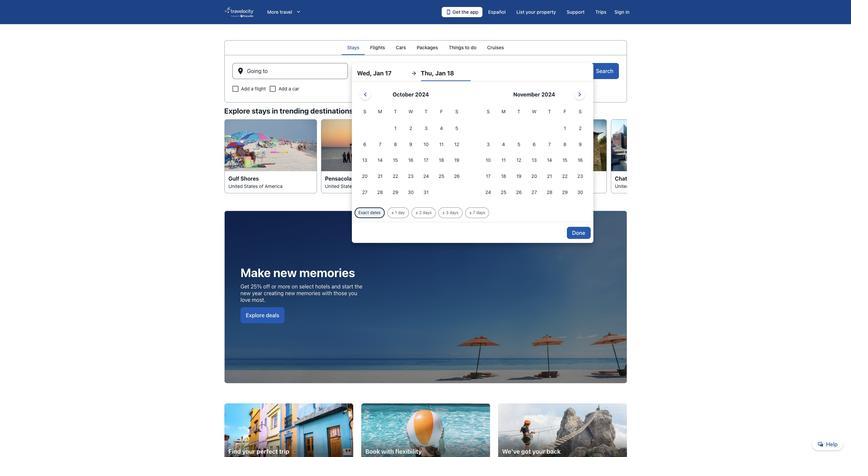 Task type: locate. For each thing, give the bounding box(es) containing it.
w inside november 2024 element
[[532, 109, 537, 114]]

w for november
[[532, 109, 537, 114]]

1 9 from the left
[[409, 142, 412, 147]]

18 left directional "image"
[[397, 71, 403, 77]]

gulf
[[228, 176, 239, 182]]

1 horizontal spatial 3
[[446, 210, 449, 215]]

add for add a car
[[279, 86, 287, 92]]

1 horizontal spatial 5 button
[[511, 137, 527, 152]]

25 for topmost 25 button
[[439, 174, 444, 179]]

united inside lafayette united states of america
[[422, 184, 436, 189]]

states for pensacola
[[341, 184, 354, 189]]

5 united from the left
[[615, 184, 629, 189]]

3 america from the left
[[458, 184, 476, 189]]

28 inside november 2024 element
[[547, 190, 553, 195]]

application inside the make new memories main content
[[357, 87, 588, 201]]

2
[[410, 125, 412, 131], [579, 125, 582, 131], [419, 210, 422, 215]]

7 button inside november 2024 element
[[542, 137, 557, 152]]

1 22 from the left
[[393, 174, 398, 179]]

f
[[440, 109, 443, 114], [564, 109, 566, 114]]

1 horizontal spatial add
[[279, 86, 287, 92]]

30
[[408, 190, 414, 195], [578, 190, 583, 195]]

0 horizontal spatial f
[[440, 109, 443, 114]]

1 15 from the left
[[393, 158, 398, 163]]

7 button inside october 2024 element
[[373, 137, 388, 152]]

5
[[456, 125, 458, 131], [518, 142, 521, 147]]

states inside "san antonio united states of america"
[[534, 184, 548, 189]]

t down october
[[394, 109, 397, 114]]

2 w from the left
[[532, 109, 537, 114]]

1 horizontal spatial 16 button
[[573, 153, 588, 168]]

26 down san
[[516, 190, 522, 195]]

1 horizontal spatial 1 button
[[557, 121, 573, 136]]

2 8 from the left
[[564, 142, 567, 147]]

0 horizontal spatial 11
[[440, 142, 444, 147]]

jan right thu,
[[435, 70, 446, 77]]

0 horizontal spatial with
[[322, 291, 332, 297]]

1 vertical spatial 11 button
[[496, 153, 511, 168]]

25 inside october 2024 element
[[439, 174, 444, 179]]

f inside november 2024 element
[[564, 109, 566, 114]]

0 horizontal spatial 9
[[409, 142, 412, 147]]

0 vertical spatial 24 button
[[419, 169, 434, 184]]

get for get 25% off or more on select hotels and start the new year creating new memories with those you love most.
[[240, 284, 249, 290]]

car
[[292, 86, 299, 92]]

0 horizontal spatial 20 button
[[357, 169, 373, 184]]

0 horizontal spatial 27 button
[[357, 185, 373, 200]]

new up the more
[[273, 266, 297, 280]]

1 vertical spatial 18 button
[[496, 169, 511, 184]]

1
[[395, 125, 397, 131], [564, 125, 566, 131], [395, 210, 397, 215]]

cruises link
[[482, 40, 510, 55]]

explore stays in trending destinations
[[224, 107, 353, 115]]

2 2024 from the left
[[542, 92, 555, 98]]

previous month image
[[361, 91, 370, 99]]

28 button down antonio
[[542, 185, 557, 200]]

2 30 button from the left
[[573, 185, 588, 200]]

cars
[[396, 45, 406, 50]]

20 right pensacola
[[362, 174, 368, 179]]

got
[[521, 448, 531, 455]]

1 horizontal spatial 14
[[547, 158, 552, 163]]

28
[[377, 190, 383, 195], [547, 190, 553, 195]]

17 inside button
[[385, 70, 392, 77]]

16 inside october 2024 element
[[408, 158, 413, 163]]

2 13 button from the left
[[527, 153, 542, 168]]

2 15 from the left
[[563, 158, 568, 163]]

1 horizontal spatial 2 button
[[573, 121, 588, 136]]

the
[[462, 9, 469, 15], [355, 284, 362, 290]]

1 horizontal spatial 21 button
[[542, 169, 557, 184]]

3 inside october 2024 element
[[425, 125, 428, 131]]

1 horizontal spatial 18 button
[[496, 169, 511, 184]]

explore down most.
[[246, 313, 265, 319]]

4
[[440, 125, 443, 131], [502, 142, 505, 147]]

1 s from the left
[[363, 109, 366, 114]]

2 22 from the left
[[562, 174, 568, 179]]

2 america from the left
[[361, 184, 379, 189]]

1 horizontal spatial 11 button
[[496, 153, 511, 168]]

1 vertical spatial 25
[[501, 190, 507, 195]]

a left car
[[289, 86, 291, 92]]

tab list
[[224, 40, 627, 55]]

0 vertical spatial 5 button
[[449, 121, 465, 136]]

f for november 2024
[[564, 109, 566, 114]]

1 vertical spatial explore
[[246, 313, 265, 319]]

1 28 from the left
[[377, 190, 383, 195]]

united for san
[[518, 184, 533, 189]]

12 inside november 2024 element
[[517, 158, 522, 163]]

12 inside october 2024 element
[[455, 142, 459, 147]]

0 horizontal spatial 7 button
[[373, 137, 388, 152]]

13
[[362, 158, 367, 163], [532, 158, 537, 163]]

get inside get 25% off or more on select hotels and start the new year creating new memories with those you love most.
[[240, 284, 249, 290]]

antonio
[[529, 176, 550, 182]]

2 13 from the left
[[532, 158, 537, 163]]

1 21 from the left
[[378, 174, 383, 179]]

1 14 button from the left
[[373, 153, 388, 168]]

19 up lafayette united states of america at the top of page
[[454, 158, 460, 163]]

t down october 2024
[[425, 109, 428, 114]]

1 vertical spatial 5 button
[[511, 137, 527, 152]]

deals
[[266, 313, 279, 319]]

28 for second '28' button from the right
[[377, 190, 383, 195]]

27 inside october 2024 element
[[362, 190, 368, 195]]

memories down "select"
[[296, 291, 320, 297]]

2 horizontal spatial 7
[[548, 142, 551, 147]]

3 inside november 2024 element
[[487, 142, 490, 147]]

18 up lafayette
[[439, 158, 444, 163]]

2 m from the left
[[502, 109, 506, 114]]

with down 'hotels'
[[322, 291, 332, 297]]

3 button
[[419, 121, 434, 136], [481, 137, 496, 152]]

united inside pensacola beach united states of america
[[325, 184, 339, 189]]

creating
[[264, 291, 284, 297]]

24 button up ± 7 days
[[481, 185, 496, 200]]

0 horizontal spatial 10
[[424, 142, 429, 147]]

1 horizontal spatial 26
[[516, 190, 522, 195]]

18 right thu,
[[447, 70, 454, 77]]

21 inside november 2024 element
[[547, 174, 552, 179]]

18
[[447, 70, 454, 77], [397, 71, 403, 77], [439, 158, 444, 163], [501, 174, 506, 179]]

cars link
[[391, 40, 412, 55]]

29 down "san antonio united states of america"
[[562, 190, 568, 195]]

1 29 button from the left
[[388, 185, 403, 200]]

united for gulf
[[228, 184, 243, 189]]

29 up ± 1 day
[[393, 190, 398, 195]]

24 button
[[419, 169, 434, 184], [481, 185, 496, 200]]

0 vertical spatial explore
[[224, 107, 250, 115]]

with
[[322, 291, 332, 297], [381, 448, 394, 455]]

27 button down the beach
[[357, 185, 373, 200]]

united down san
[[518, 184, 533, 189]]

things
[[449, 45, 464, 50]]

states down pensacola
[[341, 184, 354, 189]]

1 horizontal spatial 20
[[532, 174, 537, 179]]

2 f from the left
[[564, 109, 566, 114]]

m for october 2024
[[378, 109, 382, 114]]

21 for 2nd "21" button
[[547, 174, 552, 179]]

1 horizontal spatial get
[[453, 9, 461, 15]]

13 up antonio
[[532, 158, 537, 163]]

0 vertical spatial 19 button
[[449, 153, 465, 168]]

± right ± 3 days
[[469, 210, 472, 215]]

america inside pensacola beach united states of america
[[361, 184, 379, 189]]

2 16 from the left
[[578, 158, 583, 163]]

2 1 button from the left
[[557, 121, 573, 136]]

explore left stays
[[224, 107, 250, 115]]

support
[[567, 9, 585, 15]]

29 button
[[388, 185, 403, 200], [557, 185, 573, 200]]

2 for october 2024
[[410, 125, 412, 131]]

1 vertical spatial 19 button
[[511, 169, 527, 184]]

1 opens in a new window image from the left
[[270, 404, 276, 410]]

gulf shores showing general coastal views and a sandy beach as well as a small group of people image
[[224, 119, 317, 172]]

chattanooga united states of america
[[615, 176, 669, 189]]

explore for explore deals
[[246, 313, 265, 319]]

12 button
[[449, 137, 465, 152], [511, 153, 527, 168]]

in right stays
[[272, 107, 278, 115]]

1 inside november 2024 element
[[564, 125, 566, 131]]

19 left antonio
[[517, 174, 522, 179]]

16 inside november 2024 element
[[578, 158, 583, 163]]

22
[[393, 174, 398, 179], [562, 174, 568, 179]]

4 america from the left
[[555, 184, 572, 189]]

28 inside october 2024 element
[[377, 190, 383, 195]]

4 states from the left
[[534, 184, 548, 189]]

0 horizontal spatial 21 button
[[373, 169, 388, 184]]

days right ± 3 days
[[477, 210, 485, 215]]

5 button
[[449, 121, 465, 136], [511, 137, 527, 152]]

states
[[244, 184, 258, 189], [341, 184, 354, 189], [437, 184, 451, 189], [534, 184, 548, 189], [631, 184, 644, 189]]

1 vertical spatial in
[[272, 107, 278, 115]]

5 america from the left
[[651, 184, 669, 189]]

0 vertical spatial 26
[[454, 174, 460, 179]]

add for add a flight
[[241, 86, 250, 92]]

0 horizontal spatial 18 button
[[434, 153, 449, 168]]

states inside lafayette united states of america
[[437, 184, 451, 189]]

18 button inside november 2024 element
[[496, 169, 511, 184]]

days left ± 7 days
[[450, 210, 459, 215]]

3 united from the left
[[422, 184, 436, 189]]

± for ± 1 day
[[392, 210, 394, 215]]

1 vertical spatial 4 button
[[496, 137, 511, 152]]

0 horizontal spatial 25
[[439, 174, 444, 179]]

get for get the app
[[453, 9, 461, 15]]

11 inside november 2024 element
[[502, 158, 506, 163]]

2 28 from the left
[[547, 190, 553, 195]]

5 of from the left
[[646, 184, 650, 189]]

list your property
[[517, 9, 556, 15]]

tab list containing stays
[[224, 40, 627, 55]]

1 vertical spatial 17 button
[[481, 169, 496, 184]]

1 vertical spatial memories
[[296, 291, 320, 297]]

0 vertical spatial 26 button
[[449, 169, 465, 184]]

2 22 button from the left
[[557, 169, 573, 184]]

1 horizontal spatial 22 button
[[557, 169, 573, 184]]

w down october 2024
[[409, 109, 413, 114]]

make
[[240, 266, 271, 280]]

states down lafayette
[[437, 184, 451, 189]]

october 2024
[[393, 92, 429, 98]]

25 inside november 2024 element
[[501, 190, 507, 195]]

states for gulf
[[244, 184, 258, 189]]

19 button
[[449, 153, 465, 168], [511, 169, 527, 184]]

8
[[394, 142, 397, 147], [564, 142, 567, 147]]

2 21 from the left
[[547, 174, 552, 179]]

29 inside october 2024 element
[[393, 190, 398, 195]]

0 horizontal spatial 8 button
[[388, 137, 403, 152]]

united inside gulf shores united states of america
[[228, 184, 243, 189]]

24 button up 31
[[419, 169, 434, 184]]

26
[[454, 174, 460, 179], [516, 190, 522, 195]]

28 up "dates"
[[377, 190, 383, 195]]

new down on
[[285, 291, 295, 297]]

days down 31 button
[[423, 210, 432, 215]]

1 vertical spatial 12
[[517, 158, 522, 163]]

2 6 from the left
[[533, 142, 536, 147]]

22 inside november 2024 element
[[562, 174, 568, 179]]

america inside "san antonio united states of america"
[[555, 184, 572, 189]]

0 vertical spatial 24
[[423, 174, 429, 179]]

28 down "san antonio united states of america"
[[547, 190, 553, 195]]

0 horizontal spatial 12
[[455, 142, 459, 147]]

27 button down antonio
[[527, 185, 542, 200]]

2 2 button from the left
[[573, 121, 588, 136]]

t down november 2024
[[548, 109, 551, 114]]

america for pensacola beach
[[361, 184, 379, 189]]

united for pensacola
[[325, 184, 339, 189]]

4 for the top 4 button
[[440, 125, 443, 131]]

1 horizontal spatial 9
[[579, 142, 582, 147]]

of inside lafayette united states of america
[[452, 184, 457, 189]]

exact
[[359, 210, 369, 215]]

14 for first the 14 button from right
[[547, 158, 552, 163]]

states for san
[[534, 184, 548, 189]]

21 button right the beach
[[373, 169, 388, 184]]

2024 for november 2024
[[542, 92, 555, 98]]

1 22 button from the left
[[388, 169, 403, 184]]

in right 'sign' at top
[[626, 9, 630, 15]]

6 inside october 2024 element
[[363, 142, 366, 147]]

america for gulf shores
[[265, 184, 282, 189]]

0 vertical spatial in
[[626, 9, 630, 15]]

1 horizontal spatial 12
[[517, 158, 522, 163]]

1 29 from the left
[[393, 190, 398, 195]]

tab list inside the make new memories main content
[[224, 40, 627, 55]]

application
[[357, 87, 588, 201]]

13 button up the beach
[[357, 153, 373, 168]]

1 of from the left
[[259, 184, 263, 189]]

your right find
[[242, 448, 255, 455]]

3 days from the left
[[477, 210, 485, 215]]

2 of from the left
[[356, 184, 360, 189]]

26 right lafayette
[[454, 174, 460, 179]]

1 horizontal spatial 29
[[562, 190, 568, 195]]

your right list
[[526, 9, 536, 15]]

f inside october 2024 element
[[440, 109, 443, 114]]

2 14 from the left
[[547, 158, 552, 163]]

with inside get 25% off or more on select hotels and start the new year creating new memories with those you love most.
[[322, 291, 332, 297]]

america for san antonio
[[555, 184, 572, 189]]

the left app
[[462, 9, 469, 15]]

sign in button
[[612, 6, 632, 18]]

1 button inside october 2024 element
[[388, 121, 403, 136]]

1 ± from the left
[[392, 210, 394, 215]]

search button
[[591, 63, 619, 79]]

opens in a new window image
[[270, 404, 276, 410], [542, 404, 548, 410]]

to
[[465, 45, 470, 50]]

19 inside november 2024 element
[[517, 174, 522, 179]]

26 inside october 2024 element
[[454, 174, 460, 179]]

1 6 from the left
[[363, 142, 366, 147]]

2 20 button from the left
[[527, 169, 542, 184]]

1 horizontal spatial 16
[[578, 158, 583, 163]]

1 f from the left
[[440, 109, 443, 114]]

2 a from the left
[[289, 86, 291, 92]]

0 vertical spatial 5
[[456, 125, 458, 131]]

19 inside october 2024 element
[[454, 158, 460, 163]]

29 inside november 2024 element
[[562, 190, 568, 195]]

gulf shores united states of america
[[228, 176, 282, 189]]

packages link
[[412, 40, 444, 55]]

states down shores
[[244, 184, 258, 189]]

4 for right 4 button
[[502, 142, 505, 147]]

sign
[[615, 9, 625, 15]]

± left day
[[392, 210, 394, 215]]

1 horizontal spatial 27
[[532, 190, 537, 195]]

2 29 from the left
[[562, 190, 568, 195]]

21 inside october 2024 element
[[378, 174, 383, 179]]

1 vertical spatial 4
[[502, 142, 505, 147]]

1 add from the left
[[241, 86, 250, 92]]

united down chattanooga
[[615, 184, 629, 189]]

21 button right san
[[542, 169, 557, 184]]

1 horizontal spatial 2024
[[542, 92, 555, 98]]

explore
[[224, 107, 250, 115], [246, 313, 265, 319]]

days for ± 7 days
[[477, 210, 485, 215]]

1 button inside november 2024 element
[[557, 121, 573, 136]]

23 inside november 2024 element
[[578, 174, 583, 179]]

1 inside october 2024 element
[[395, 125, 397, 131]]

get right download the app button image
[[453, 9, 461, 15]]

14 inside november 2024 element
[[547, 158, 552, 163]]

0 horizontal spatial 2
[[410, 125, 412, 131]]

make new memories main content
[[0, 40, 851, 458]]

1 united from the left
[[228, 184, 243, 189]]

1 horizontal spatial 23 button
[[573, 169, 588, 184]]

2 button for october 2024
[[403, 121, 419, 136]]

get left 25%
[[240, 284, 249, 290]]

2 ± from the left
[[416, 210, 418, 215]]

0 horizontal spatial 12 button
[[449, 137, 465, 152]]

the up the you
[[355, 284, 362, 290]]

17 inside november 2024 element
[[486, 174, 491, 179]]

0 horizontal spatial get
[[240, 284, 249, 290]]

application containing october 2024
[[357, 87, 588, 201]]

16 button
[[403, 153, 419, 168], [573, 153, 588, 168]]

w down november 2024
[[532, 109, 537, 114]]

3 of from the left
[[452, 184, 457, 189]]

more travel button
[[262, 6, 307, 18]]

thu, jan 18
[[421, 70, 454, 77]]

22 for 1st 22 button from the left
[[393, 174, 398, 179]]

add left flight
[[241, 86, 250, 92]]

± for ± 2 days
[[416, 210, 418, 215]]

memories up 'hotels'
[[299, 266, 355, 280]]

states down antonio
[[534, 184, 548, 189]]

we've got your back
[[502, 448, 561, 455]]

16
[[408, 158, 413, 163], [578, 158, 583, 163]]

22 inside october 2024 element
[[393, 174, 398, 179]]

4 of from the left
[[549, 184, 553, 189]]

a for car
[[289, 86, 291, 92]]

or
[[271, 284, 276, 290]]

2 horizontal spatial 3
[[487, 142, 490, 147]]

states inside pensacola beach united states of america
[[341, 184, 354, 189]]

1 horizontal spatial 13
[[532, 158, 537, 163]]

stays link
[[342, 40, 365, 55]]

6
[[363, 142, 366, 147], [533, 142, 536, 147]]

18 button left san
[[496, 169, 511, 184]]

jan 17 - jan 18
[[367, 71, 403, 77]]

2 16 button from the left
[[573, 153, 588, 168]]

8 inside november 2024 element
[[564, 142, 567, 147]]

m inside october 2024 element
[[378, 109, 382, 114]]

26 button right lafayette
[[449, 169, 465, 184]]

2 opens in a new window image from the left
[[542, 404, 548, 410]]

0 horizontal spatial 14
[[378, 158, 383, 163]]

america
[[265, 184, 282, 189], [361, 184, 379, 189], [458, 184, 476, 189], [555, 184, 572, 189], [651, 184, 669, 189]]

26 inside november 2024 element
[[516, 190, 522, 195]]

14 button
[[373, 153, 388, 168], [542, 153, 557, 168]]

find
[[228, 448, 241, 455]]

more
[[278, 284, 290, 290]]

november 2024 element
[[481, 108, 588, 201]]

a for flight
[[251, 86, 254, 92]]

0 vertical spatial get
[[453, 9, 461, 15]]

0 vertical spatial 17 button
[[419, 153, 434, 168]]

wed,
[[357, 70, 372, 77]]

states down chattanooga
[[631, 184, 644, 189]]

1 13 button from the left
[[357, 153, 373, 168]]

2 states from the left
[[341, 184, 354, 189]]

1 horizontal spatial 2
[[419, 210, 422, 215]]

1 horizontal spatial 23
[[578, 174, 583, 179]]

21 right san
[[547, 174, 552, 179]]

18 inside october 2024 element
[[439, 158, 444, 163]]

1 horizontal spatial 30 button
[[573, 185, 588, 200]]

2 9 button from the left
[[573, 137, 588, 152]]

11
[[440, 142, 444, 147], [502, 158, 506, 163]]

14 inside october 2024 element
[[378, 158, 383, 163]]

0 vertical spatial 10
[[424, 142, 429, 147]]

0 horizontal spatial 13 button
[[357, 153, 373, 168]]

1 horizontal spatial 8
[[564, 142, 567, 147]]

2 s from the left
[[456, 109, 458, 114]]

wed, jan 17
[[357, 70, 392, 77]]

trips
[[596, 9, 607, 15]]

1 days from the left
[[423, 210, 432, 215]]

10
[[424, 142, 429, 147], [486, 158, 491, 163]]

of inside gulf shores united states of america
[[259, 184, 263, 189]]

± 2 days
[[416, 210, 432, 215]]

united up 31
[[422, 184, 436, 189]]

0 horizontal spatial 16
[[408, 158, 413, 163]]

0 horizontal spatial 5 button
[[449, 121, 465, 136]]

1 vertical spatial 26
[[516, 190, 522, 195]]

1 horizontal spatial the
[[462, 9, 469, 15]]

27 down the beach
[[362, 190, 368, 195]]

sign in
[[615, 9, 630, 15]]

0 horizontal spatial opens in a new window image
[[270, 404, 276, 410]]

1 horizontal spatial 21
[[547, 174, 552, 179]]

america inside gulf shores united states of america
[[265, 184, 282, 189]]

0 vertical spatial 12 button
[[449, 137, 465, 152]]

states inside gulf shores united states of america
[[244, 184, 258, 189]]

0 horizontal spatial 19
[[454, 158, 460, 163]]

2 15 button from the left
[[557, 153, 573, 168]]

your right got
[[532, 448, 545, 455]]

1 2024 from the left
[[415, 92, 429, 98]]

1 horizontal spatial w
[[532, 109, 537, 114]]

1 16 from the left
[[408, 158, 413, 163]]

2 7 button from the left
[[542, 137, 557, 152]]

20
[[362, 174, 368, 179], [532, 174, 537, 179]]

21
[[378, 174, 383, 179], [547, 174, 552, 179]]

13 button up antonio
[[527, 153, 542, 168]]

26 button down san
[[511, 185, 527, 200]]

0 horizontal spatial 29
[[393, 190, 398, 195]]

2 23 from the left
[[578, 174, 583, 179]]

15
[[393, 158, 398, 163], [563, 158, 568, 163]]

1 horizontal spatial 5
[[518, 142, 521, 147]]

21 right the beach
[[378, 174, 383, 179]]

19 button left antonio
[[511, 169, 527, 184]]

1 america from the left
[[265, 184, 282, 189]]

a
[[251, 86, 254, 92], [289, 86, 291, 92]]

20 right san
[[532, 174, 537, 179]]

opens in a new window image
[[403, 404, 409, 410]]

t
[[394, 109, 397, 114], [425, 109, 428, 114], [518, 109, 521, 114], [548, 109, 551, 114]]

22 for second 22 button from left
[[562, 174, 568, 179]]

1 horizontal spatial a
[[289, 86, 291, 92]]

2024 right november
[[542, 92, 555, 98]]

0 horizontal spatial 5
[[456, 125, 458, 131]]

list your property link
[[511, 6, 562, 18]]

japanese tea gardens featuring a garden and a pond image
[[514, 119, 607, 172]]

5 states from the left
[[631, 184, 644, 189]]

w inside october 2024 element
[[409, 109, 413, 114]]

t down november
[[518, 109, 521, 114]]

1 30 from the left
[[408, 190, 414, 195]]

4 button
[[434, 121, 449, 136], [496, 137, 511, 152]]

0 vertical spatial 3
[[425, 125, 428, 131]]

of inside "san antonio united states of america"
[[549, 184, 553, 189]]

3 states from the left
[[437, 184, 451, 189]]

2 horizontal spatial days
[[477, 210, 485, 215]]

0 horizontal spatial 4
[[440, 125, 443, 131]]

show next card image
[[623, 153, 631, 161]]

of inside pensacola beach united states of america
[[356, 184, 360, 189]]

m
[[378, 109, 382, 114], [502, 109, 506, 114]]

2 days from the left
[[450, 210, 459, 215]]

16 for second 16 button from right
[[408, 158, 413, 163]]

1 8 from the left
[[394, 142, 397, 147]]

add left car
[[279, 86, 287, 92]]

united down gulf
[[228, 184, 243, 189]]

19 button up lafayette united states of america at the top of page
[[449, 153, 465, 168]]

more
[[267, 9, 279, 15]]

1 2 button from the left
[[403, 121, 419, 136]]

1 horizontal spatial 15
[[563, 158, 568, 163]]

18 left san
[[501, 174, 506, 179]]

a left flight
[[251, 86, 254, 92]]

0 horizontal spatial 13
[[362, 158, 367, 163]]

october 2024 element
[[357, 108, 465, 201]]

1 for november 2024
[[564, 125, 566, 131]]

28 button up "dates"
[[373, 185, 388, 200]]

0 horizontal spatial 27
[[362, 190, 368, 195]]

1 horizontal spatial 22
[[562, 174, 568, 179]]

23
[[408, 174, 414, 179], [578, 174, 583, 179]]

4 united from the left
[[518, 184, 533, 189]]

states inside chattanooga united states of america
[[631, 184, 644, 189]]

united down pensacola
[[325, 184, 339, 189]]

0 vertical spatial 19
[[454, 158, 460, 163]]

opens in a new window image for your
[[542, 404, 548, 410]]

with right book
[[381, 448, 394, 455]]

0 horizontal spatial m
[[378, 109, 382, 114]]

jan right wed,
[[373, 70, 384, 77]]

2024 right october
[[415, 92, 429, 98]]

13 up the beach
[[362, 158, 367, 163]]

2024
[[415, 92, 429, 98], [542, 92, 555, 98]]

1 13 from the left
[[362, 158, 367, 163]]

jan left -
[[367, 71, 375, 77]]

6 button
[[357, 137, 373, 152], [527, 137, 542, 152]]

of inside chattanooga united states of america
[[646, 184, 650, 189]]

1 horizontal spatial 3 button
[[481, 137, 496, 152]]

18 button up lafayette
[[434, 153, 449, 168]]

1 a from the left
[[251, 86, 254, 92]]

0 horizontal spatial 3 button
[[419, 121, 434, 136]]

2 9 from the left
[[579, 142, 582, 147]]

2 8 button from the left
[[557, 137, 573, 152]]

app
[[470, 9, 479, 15]]

27 inside november 2024 element
[[532, 190, 537, 195]]

28 for 2nd '28' button from the left
[[547, 190, 553, 195]]

0 vertical spatial 3 button
[[419, 121, 434, 136]]

1 w from the left
[[409, 109, 413, 114]]

1 1 button from the left
[[388, 121, 403, 136]]

± right day
[[416, 210, 418, 215]]

w
[[409, 109, 413, 114], [532, 109, 537, 114]]

± right '± 2 days'
[[443, 210, 445, 215]]

1 14 from the left
[[378, 158, 383, 163]]

2 add from the left
[[279, 86, 287, 92]]

27 down antonio
[[532, 190, 537, 195]]



Task type: vqa. For each thing, say whether or not it's contained in the screenshot.
second 2 button
yes



Task type: describe. For each thing, give the bounding box(es) containing it.
pensacola beach united states of america
[[325, 176, 379, 189]]

29 for first 29 button from the right
[[562, 190, 568, 195]]

29 for 2nd 29 button from the right
[[393, 190, 398, 195]]

6 inside november 2024 element
[[533, 142, 536, 147]]

travel
[[280, 9, 292, 15]]

year
[[252, 291, 262, 297]]

1 21 button from the left
[[373, 169, 388, 184]]

1 8 button from the left
[[388, 137, 403, 152]]

new up love
[[240, 291, 251, 297]]

1 23 button from the left
[[403, 169, 419, 184]]

more travel
[[267, 9, 292, 15]]

9 inside october 2024 element
[[409, 142, 412, 147]]

next month image
[[576, 91, 584, 99]]

memories inside get 25% off or more on select hotels and start the new year creating new memories with those you love most.
[[296, 291, 320, 297]]

america inside chattanooga united states of america
[[651, 184, 669, 189]]

october
[[393, 92, 414, 98]]

on
[[292, 284, 298, 290]]

chattanooga
[[615, 176, 649, 182]]

show previous card image
[[220, 153, 228, 161]]

2 t from the left
[[425, 109, 428, 114]]

property
[[537, 9, 556, 15]]

1 for october 2024
[[395, 125, 397, 131]]

0 vertical spatial memories
[[299, 266, 355, 280]]

3 s from the left
[[487, 109, 490, 114]]

2 button for november 2024
[[573, 121, 588, 136]]

done button
[[567, 227, 591, 239]]

2024 for october 2024
[[415, 92, 429, 98]]

10 button inside october 2024 element
[[419, 137, 434, 152]]

8 inside october 2024 element
[[394, 142, 397, 147]]

1 t from the left
[[394, 109, 397, 114]]

2 21 button from the left
[[542, 169, 557, 184]]

2 vertical spatial 3
[[446, 210, 449, 215]]

wed, jan 17 button
[[357, 66, 407, 81]]

dates
[[370, 210, 381, 215]]

15 inside october 2024 element
[[393, 158, 398, 163]]

± for ± 7 days
[[469, 210, 472, 215]]

30 inside november 2024 element
[[578, 190, 583, 195]]

15 inside november 2024 element
[[563, 158, 568, 163]]

1 horizontal spatial with
[[381, 448, 394, 455]]

27 for 1st 27 button
[[362, 190, 368, 195]]

1 button for october 2024
[[388, 121, 403, 136]]

shores
[[240, 176, 259, 182]]

± 7 days
[[469, 210, 485, 215]]

1 27 button from the left
[[357, 185, 373, 200]]

23 inside october 2024 element
[[408, 174, 414, 179]]

add a flight
[[241, 86, 266, 92]]

w for october
[[409, 109, 413, 114]]

2 29 button from the left
[[557, 185, 573, 200]]

lafayette showing a bar and night scenes as well as a small group of people image
[[418, 119, 510, 172]]

we've
[[502, 448, 520, 455]]

2 6 button from the left
[[527, 137, 542, 152]]

1 20 button from the left
[[357, 169, 373, 184]]

explore deals
[[246, 313, 279, 319]]

2 28 button from the left
[[542, 185, 557, 200]]

in inside the make new memories main content
[[272, 107, 278, 115]]

jan 17 - jan 18 button
[[352, 63, 467, 79]]

destinations
[[311, 107, 353, 115]]

support link
[[562, 6, 590, 18]]

make new memories
[[240, 266, 355, 280]]

find your perfect trip
[[228, 448, 289, 455]]

1 button for november 2024
[[557, 121, 573, 136]]

17 inside 'button'
[[377, 71, 382, 77]]

5 inside november 2024 element
[[518, 142, 521, 147]]

cruises
[[487, 45, 504, 50]]

13 inside november 2024 element
[[532, 158, 537, 163]]

18 button inside october 2024 element
[[434, 153, 449, 168]]

travelocity logo image
[[224, 7, 254, 17]]

26 button inside october 2024 element
[[449, 169, 465, 184]]

1 15 button from the left
[[388, 153, 403, 168]]

4 t from the left
[[548, 109, 551, 114]]

done
[[572, 230, 585, 236]]

flights link
[[365, 40, 391, 55]]

10 inside october 2024 element
[[424, 142, 429, 147]]

26 button inside november 2024 element
[[511, 185, 527, 200]]

trending
[[280, 107, 309, 115]]

17 inside october 2024 element
[[424, 158, 429, 163]]

most.
[[252, 297, 265, 304]]

things to do
[[449, 45, 477, 50]]

opens in a new window image for perfect
[[270, 404, 276, 410]]

your for property
[[526, 9, 536, 15]]

the inside get 25% off or more on select hotels and start the new year creating new memories with those you love most.
[[355, 284, 362, 290]]

days for ± 3 days
[[450, 210, 459, 215]]

book
[[365, 448, 380, 455]]

jan inside button
[[373, 70, 384, 77]]

1 vertical spatial 3 button
[[481, 137, 496, 152]]

start
[[342, 284, 353, 290]]

thu,
[[421, 70, 434, 77]]

0 vertical spatial 25 button
[[434, 169, 449, 184]]

lafayette united states of america
[[422, 176, 476, 189]]

explore deals link
[[240, 308, 285, 324]]

18 inside november 2024 element
[[501, 174, 506, 179]]

pensacola beach which includes a beach, a sunset and general coastal views image
[[321, 119, 414, 172]]

book with flexibility
[[365, 448, 422, 455]]

do
[[471, 45, 477, 50]]

list
[[517, 9, 525, 15]]

explore for explore stays in trending destinations
[[224, 107, 250, 115]]

m for november 2024
[[502, 109, 506, 114]]

f for october 2024
[[440, 109, 443, 114]]

1 30 button from the left
[[403, 185, 419, 200]]

america inside lafayette united states of america
[[458, 184, 476, 189]]

and
[[331, 284, 341, 290]]

trips link
[[590, 6, 612, 18]]

18 inside 'button'
[[397, 71, 403, 77]]

perfect
[[257, 448, 278, 455]]

flights
[[370, 45, 385, 50]]

1 16 button from the left
[[403, 153, 419, 168]]

21 for 1st "21" button from the left
[[378, 174, 383, 179]]

16 for 1st 16 button from right
[[578, 158, 583, 163]]

select
[[299, 284, 314, 290]]

27 for 1st 27 button from right
[[532, 190, 537, 195]]

31
[[424, 190, 429, 195]]

español button
[[483, 6, 511, 18]]

± 1 day
[[392, 210, 405, 215]]

flight
[[255, 86, 266, 92]]

get the app link
[[442, 7, 483, 17]]

2 14 button from the left
[[542, 153, 557, 168]]

14 for first the 14 button
[[378, 158, 383, 163]]

2 23 button from the left
[[573, 169, 588, 184]]

stays
[[347, 45, 360, 50]]

19 for left 19 button
[[454, 158, 460, 163]]

0 horizontal spatial 19 button
[[449, 153, 465, 168]]

30 inside october 2024 element
[[408, 190, 414, 195]]

1 vertical spatial 25 button
[[496, 185, 511, 200]]

13 inside october 2024 element
[[362, 158, 367, 163]]

things to do link
[[444, 40, 482, 55]]

pensacola
[[325, 176, 352, 182]]

of for pensacola beach
[[356, 184, 360, 189]]

0 vertical spatial the
[[462, 9, 469, 15]]

get 25% off or more on select hotels and start the new year creating new memories with those you love most.
[[240, 284, 362, 304]]

search
[[596, 68, 614, 74]]

4 s from the left
[[579, 109, 582, 114]]

your for perfect
[[242, 448, 255, 455]]

25%
[[251, 284, 262, 290]]

chattanooga which includes modern architecture, a fountain and a river or creek image
[[611, 119, 704, 172]]

of for san antonio
[[549, 184, 553, 189]]

love
[[240, 297, 250, 304]]

back
[[547, 448, 561, 455]]

get the app
[[453, 9, 479, 15]]

november 2024
[[514, 92, 555, 98]]

1 vertical spatial 24 button
[[481, 185, 496, 200]]

beach
[[353, 176, 369, 182]]

1 6 button from the left
[[357, 137, 373, 152]]

español
[[488, 9, 506, 15]]

thu, jan 18 button
[[421, 66, 471, 81]]

in inside dropdown button
[[626, 9, 630, 15]]

10 inside november 2024 element
[[486, 158, 491, 163]]

5 inside october 2024 element
[[456, 125, 458, 131]]

0 horizontal spatial 11 button
[[434, 137, 449, 152]]

18 inside button
[[447, 70, 454, 77]]

7 inside november 2024 element
[[548, 142, 551, 147]]

-
[[383, 71, 386, 77]]

1 28 button from the left
[[373, 185, 388, 200]]

united inside chattanooga united states of america
[[615, 184, 629, 189]]

0 vertical spatial 4 button
[[434, 121, 449, 136]]

exact dates
[[359, 210, 381, 215]]

25 for the bottom 25 button
[[501, 190, 507, 195]]

lafayette
[[422, 176, 446, 182]]

of for gulf shores
[[259, 184, 263, 189]]

1 horizontal spatial 7
[[473, 210, 475, 215]]

2 20 from the left
[[532, 174, 537, 179]]

31 button
[[419, 185, 434, 200]]

2 27 button from the left
[[527, 185, 542, 200]]

7 inside october 2024 element
[[379, 142, 382, 147]]

1 horizontal spatial 24
[[486, 190, 491, 195]]

11 inside october 2024 element
[[440, 142, 444, 147]]

1 horizontal spatial 19 button
[[511, 169, 527, 184]]

stays
[[252, 107, 270, 115]]

± for ± 3 days
[[443, 210, 445, 215]]

1 horizontal spatial 4 button
[[496, 137, 511, 152]]

0 horizontal spatial 24
[[423, 174, 429, 179]]

add a car
[[279, 86, 299, 92]]

± 3 days
[[443, 210, 459, 215]]

1 20 from the left
[[362, 174, 368, 179]]

download the app button image
[[446, 9, 451, 15]]

trip
[[279, 448, 289, 455]]

1 horizontal spatial 12 button
[[511, 153, 527, 168]]

11 button inside november 2024 element
[[496, 153, 511, 168]]

10 button inside november 2024 element
[[481, 153, 496, 168]]

days for ± 2 days
[[423, 210, 432, 215]]

2 for november 2024
[[579, 125, 582, 131]]

directional image
[[411, 70, 417, 77]]

jan right -
[[387, 71, 396, 77]]

san antonio united states of america
[[518, 176, 572, 189]]

19 for 19 button to the right
[[517, 174, 522, 179]]

3 t from the left
[[518, 109, 521, 114]]

november
[[514, 92, 540, 98]]

1 9 button from the left
[[403, 137, 419, 152]]

jan inside button
[[435, 70, 446, 77]]

9 inside november 2024 element
[[579, 142, 582, 147]]



